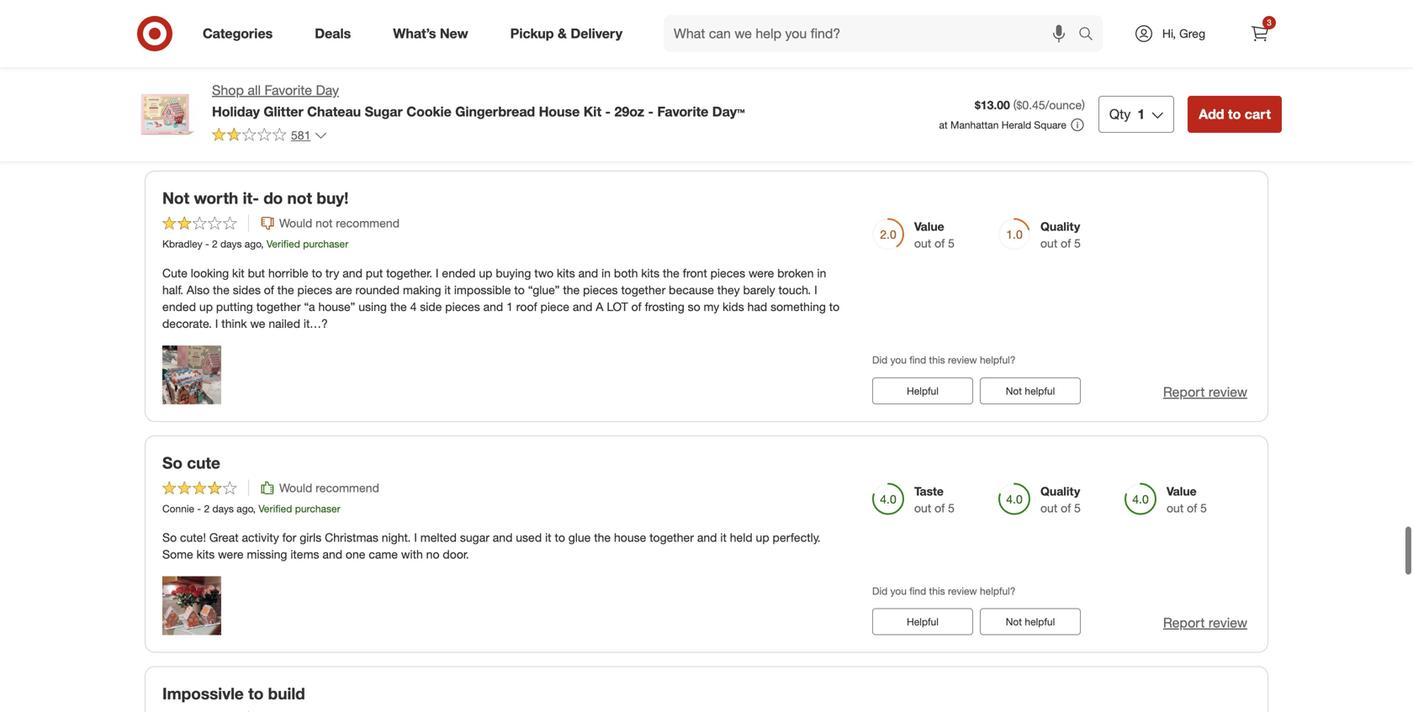 Task type: describe. For each thing, give the bounding box(es) containing it.
0 vertical spatial together
[[621, 283, 666, 297]]

with
[[401, 547, 423, 562]]

piece
[[541, 299, 570, 314]]

, for worth
[[261, 238, 264, 250]]

verified for worth
[[267, 238, 300, 250]]

5 inside the taste out of 5
[[948, 501, 955, 516]]

image of holiday glitter chateau sugar cookie gingerbread house kit - 29oz - favorite day™ image
[[131, 81, 199, 148]]

helpful button for so cute
[[872, 609, 973, 636]]

together inside so cute! great activity for girls christmas night. i melted sugar and used it to glue the house together and it held up perfectly. some kits were missing items and one came with no door.
[[650, 531, 694, 545]]

deals
[[315, 25, 351, 42]]

holiday
[[212, 103, 260, 120]]

came
[[369, 547, 398, 562]]

2 horizontal spatial kits
[[641, 266, 660, 280]]

touch.
[[779, 283, 811, 297]]

this for so cute
[[929, 585, 945, 598]]

"glue"
[[528, 283, 560, 297]]

categories link
[[188, 15, 294, 52]]

2 for worth
[[212, 238, 218, 250]]

of inside the taste out of 5
[[935, 501, 945, 516]]

barely
[[743, 283, 775, 297]]

manhattan
[[951, 119, 999, 131]]

cute
[[187, 453, 220, 473]]

kbradley
[[162, 238, 202, 250]]

all
[[248, 82, 261, 98]]

the left front
[[663, 266, 680, 280]]

try
[[325, 266, 339, 280]]

to left build
[[248, 685, 264, 704]]

quality out of 5 for so cute
[[1041, 484, 1081, 516]]

)
[[1082, 98, 1085, 112]]

kits inside so cute! great activity for girls christmas night. i melted sugar and used it to glue the house together and it held up perfectly. some kits were missing items and one came with no door.
[[197, 547, 215, 562]]

What can we help you find? suggestions appear below search field
[[664, 15, 1083, 52]]

great
[[209, 531, 239, 545]]

using
[[359, 299, 387, 314]]

1 horizontal spatial it
[[545, 531, 552, 545]]

3
[[1267, 17, 1272, 28]]

day
[[316, 82, 339, 98]]

find for so cute
[[910, 585, 926, 598]]

so cute! great activity for girls christmas night. i melted sugar and used it to glue the house together and it held up perfectly. some kits were missing items and one came with no door.
[[162, 531, 821, 562]]

looking
[[191, 266, 229, 280]]

1 vertical spatial not
[[287, 188, 312, 208]]

did you find this review helpful? for not worth it- do not buy!
[[872, 354, 1016, 367]]

sugar
[[460, 531, 490, 545]]

but for worth
[[248, 266, 265, 280]]

glue
[[568, 531, 591, 545]]

not helpful button for not worth it- do not buy!
[[980, 378, 1081, 404]]

581 link
[[212, 127, 328, 146]]

we
[[250, 316, 265, 331]]

days for worth
[[220, 238, 242, 250]]

side
[[420, 299, 442, 314]]

it inside cute looking kit but horrible to try and put together. i ended up buying two kits and in both kits the front pieces were broken in half. also the sides of the pieces are rounded making it impossible to "glue" the pieces together because they barely touch. i ended up putting together "a house" using the 4 side pieces and 1 roof piece and a lot of frosting so my kids had something to decorate. i think we nailed it…?
[[445, 283, 451, 297]]

both
[[614, 266, 638, 280]]

pieces up a
[[583, 283, 618, 297]]

helpful button for not worth it- do not buy!
[[872, 378, 973, 404]]

and up are
[[343, 266, 362, 280]]

roof
[[516, 299, 537, 314]]

beau l
[[162, 54, 194, 66]]

some
[[162, 547, 193, 562]]

buying
[[496, 266, 531, 280]]

but for pieces
[[234, 82, 252, 96]]

and down 'impossible' in the top left of the page
[[483, 299, 503, 314]]

find for missing pieces
[[910, 89, 926, 102]]

cart
[[1245, 106, 1271, 122]]

helpful? for not worth it- do not buy!
[[980, 354, 1016, 367]]

$0.45
[[1017, 98, 1045, 112]]

shop all favorite day holiday glitter chateau sugar cookie gingerbread house kit - 29oz - favorite day™
[[212, 82, 745, 120]]

2 horizontal spatial value out of 5
[[1167, 484, 1207, 516]]

l
[[189, 54, 194, 66]]

1 not helpful from the top
[[1006, 120, 1055, 132]]

- right connie
[[197, 503, 201, 515]]

sugar
[[365, 103, 403, 120]]

i right touch.
[[814, 283, 817, 297]]

this for missing pieces
[[929, 89, 945, 102]]

quality for so cute
[[1041, 484, 1080, 499]]

not helpful for not worth it- do not buy!
[[1006, 385, 1055, 397]]

1 horizontal spatial up
[[479, 266, 493, 280]]

- right 29oz
[[648, 103, 654, 120]]

taste
[[914, 484, 944, 499]]

helpful for so cute
[[1025, 616, 1055, 629]]

door.
[[443, 547, 469, 562]]

pickup
[[510, 25, 554, 42]]

qty 1
[[1110, 106, 1145, 122]]

so
[[688, 299, 700, 314]]

0 horizontal spatial value
[[914, 219, 944, 234]]

1 horizontal spatial value out of 5
[[1041, 35, 1081, 67]]

unicorn
[[343, 82, 382, 96]]

you for so cute
[[891, 585, 907, 598]]

find for not worth it- do not buy!
[[910, 354, 926, 367]]

not for third not helpful "button" from the bottom of the page
[[1006, 120, 1022, 132]]

you for missing pieces
[[891, 89, 907, 102]]

- left 29oz
[[605, 103, 611, 120]]

think
[[221, 316, 247, 331]]

greg
[[1180, 26, 1206, 41]]

report for so cute
[[1163, 615, 1205, 632]]

0 vertical spatial kit
[[162, 82, 177, 96]]

, for cute
[[253, 503, 256, 515]]

at manhattan herald square
[[939, 119, 1067, 131]]

house
[[539, 103, 580, 120]]

the up chateau
[[323, 82, 339, 96]]

were inside cute looking kit but horrible to try and put together. i ended up buying two kits and in both kits the front pieces were broken in half. also the sides of the pieces are rounded making it impossible to "glue" the pieces together because they barely touch. i ended up putting together "a house" using the 4 side pieces and 1 roof piece and a lot of frosting so my kids had something to decorate. i think we nailed it…?
[[749, 266, 774, 280]]

1 horizontal spatial ended
[[442, 266, 476, 280]]

beau
[[162, 54, 186, 66]]

pieces down 'impossible' in the top left of the page
[[445, 299, 480, 314]]

1 vertical spatial value out of 5
[[914, 219, 955, 251]]

new
[[440, 25, 468, 42]]

house"
[[318, 299, 355, 314]]

would not recommend for missing pieces
[[279, 32, 400, 47]]

christmas
[[325, 531, 378, 545]]

1 in from the left
[[602, 266, 611, 280]]

search
[[1071, 27, 1111, 43]]

the down horrible
[[277, 283, 294, 297]]

taste out of 5
[[914, 484, 955, 516]]

helpful? for so cute
[[980, 585, 1016, 598]]

put
[[366, 266, 383, 280]]

1 horizontal spatial value
[[1041, 35, 1071, 50]]

&
[[558, 25, 567, 42]]

2 vertical spatial recommend
[[316, 481, 379, 496]]

it-
[[243, 188, 259, 208]]

not for not worth it- do not buy!
[[316, 216, 333, 231]]

recommend for missing pieces
[[336, 32, 400, 47]]

also
[[187, 283, 210, 297]]

deals link
[[301, 15, 372, 52]]

square
[[1034, 119, 1067, 131]]

0 vertical spatial missing
[[279, 82, 319, 96]]

i up 'making'
[[436, 266, 439, 280]]

pieces up categories
[[226, 4, 276, 24]]

pieces up '"a'
[[297, 283, 332, 297]]

shop
[[212, 82, 244, 98]]

add to cart
[[1199, 106, 1271, 122]]

connie - 2 days ago , verified purchaser
[[162, 503, 340, 515]]

$13.00 ( $0.45 /ounce )
[[975, 98, 1085, 112]]

report review button for not worth it- do not buy!
[[1163, 383, 1248, 402]]

perfectly.
[[773, 531, 821, 545]]

kit was great but was missing the unicorn and llama
[[162, 82, 440, 96]]

would for so cute
[[279, 481, 312, 496]]

4
[[410, 299, 417, 314]]

"a
[[304, 299, 315, 314]]

sides
[[233, 283, 261, 297]]

kit inside shop all favorite day holiday glitter chateau sugar cookie gingerbread house kit - 29oz - favorite day™
[[584, 103, 602, 120]]

one
[[346, 547, 365, 562]]

front
[[683, 266, 707, 280]]

pickup & delivery
[[510, 25, 623, 42]]

verified for cute
[[259, 503, 292, 515]]

1 helpful from the top
[[1025, 120, 1055, 132]]

do
[[263, 188, 283, 208]]

add
[[1199, 106, 1225, 122]]

chateau
[[307, 103, 361, 120]]

the up piece
[[563, 283, 580, 297]]

making
[[403, 283, 441, 297]]

cute looking kit but horrible to try and put together. i ended up buying two kits and in both kits the front pieces were broken in half. also the sides of the pieces are rounded making it impossible to "glue" the pieces together because they barely touch. i ended up putting together "a house" using the 4 side pieces and 1 roof piece and a lot of frosting so my kids had something to decorate. i think we nailed it…?
[[162, 266, 840, 331]]

up inside so cute! great activity for girls christmas night. i melted sugar and used it to glue the house together and it held up perfectly. some kits were missing items and one came with no door.
[[756, 531, 769, 545]]



Task type: vqa. For each thing, say whether or not it's contained in the screenshot.
were within So cute! Great activity for girls Christmas night. I melted sugar and used it to glue the house together and it held up perfectly. Some kits were missing items and one came with no door.
yes



Task type: locate. For each thing, give the bounding box(es) containing it.
0 vertical spatial helpful
[[1025, 120, 1055, 132]]

,
[[261, 238, 264, 250], [253, 503, 256, 515]]

3 link
[[1242, 15, 1279, 52]]

impossible
[[454, 283, 511, 297]]

had
[[748, 299, 767, 314]]

qty
[[1110, 106, 1131, 122]]

search button
[[1071, 15, 1111, 56]]

1 helpful? from the top
[[980, 89, 1016, 102]]

1 did you find this review helpful? from the top
[[872, 89, 1016, 102]]

so left the cute
[[162, 453, 183, 473]]

kits right both
[[641, 266, 660, 280]]

report review for not worth it- do not buy!
[[1163, 384, 1248, 400]]

1 vertical spatial not helpful
[[1006, 385, 1055, 397]]

2 this from the top
[[929, 354, 945, 367]]

gingerbread
[[455, 103, 535, 120]]

2 vertical spatial did
[[872, 585, 888, 598]]

out of 5
[[914, 52, 955, 67]]

would
[[279, 32, 312, 47], [279, 216, 312, 231], [279, 481, 312, 496]]

1 helpful from the top
[[907, 385, 939, 397]]

purchaser down would recommend
[[295, 503, 340, 515]]

5
[[948, 52, 955, 67], [1074, 52, 1081, 67], [948, 236, 955, 251], [1074, 236, 1081, 251], [948, 501, 955, 516], [1074, 501, 1081, 516], [1201, 501, 1207, 516]]

0 vertical spatial helpful?
[[980, 89, 1016, 102]]

3 helpful from the top
[[1025, 616, 1055, 629]]

were down great on the bottom of the page
[[218, 547, 244, 562]]

0 vertical spatial helpful button
[[872, 378, 973, 404]]

it right 'making'
[[445, 283, 451, 297]]

to inside so cute! great activity for girls christmas night. i melted sugar and used it to glue the house together and it held up perfectly. some kits were missing items and one came with no door.
[[555, 531, 565, 545]]

verified up the for in the left bottom of the page
[[259, 503, 292, 515]]

missing inside so cute! great activity for girls christmas night. i melted sugar and used it to glue the house together and it held up perfectly. some kits were missing items and one came with no door.
[[247, 547, 287, 562]]

2 horizontal spatial up
[[756, 531, 769, 545]]

3 report review button from the top
[[1163, 614, 1248, 633]]

1 horizontal spatial kit
[[584, 103, 602, 120]]

did for missing pieces
[[872, 89, 888, 102]]

2 was from the left
[[255, 82, 276, 96]]

1 not helpful button from the top
[[980, 113, 1081, 140]]

up
[[479, 266, 493, 280], [199, 299, 213, 314], [756, 531, 769, 545]]

2 in from the left
[[817, 266, 826, 280]]

3 would from the top
[[279, 481, 312, 496]]

melted
[[420, 531, 457, 545]]

2 helpful button from the top
[[872, 609, 973, 636]]

2 helpful from the top
[[1025, 385, 1055, 397]]

1 right qty
[[1138, 106, 1145, 122]]

0 vertical spatial report review
[[1163, 119, 1248, 135]]

2 find from the top
[[910, 354, 926, 367]]

0 vertical spatial ago
[[245, 238, 261, 250]]

1 vertical spatial were
[[218, 547, 244, 562]]

days for cute
[[212, 503, 234, 515]]

1 helpful button from the top
[[872, 378, 973, 404]]

did you find this review helpful?
[[872, 89, 1016, 102], [872, 354, 1016, 367], [872, 585, 1016, 598]]

not for not helpful "button" related to so cute
[[1006, 616, 1022, 629]]

1 vertical spatial recommend
[[336, 216, 400, 231]]

were inside so cute! great activity for girls christmas night. i melted sugar and used it to glue the house together and it held up perfectly. some kits were missing items and one came with no door.
[[218, 547, 244, 562]]

helpful for not worth it- do not buy!
[[1025, 385, 1055, 397]]

held
[[730, 531, 753, 545]]

and left held
[[697, 531, 717, 545]]

not right do
[[287, 188, 312, 208]]

0 vertical spatial not helpful
[[1006, 120, 1055, 132]]

1 vertical spatial you
[[891, 354, 907, 367]]

0 vertical spatial ,
[[261, 238, 264, 250]]

0 vertical spatial this
[[929, 89, 945, 102]]

0 vertical spatial would not recommend
[[279, 32, 400, 47]]

1 vertical spatial report review
[[1163, 384, 1248, 400]]

would for not worth it- do not buy!
[[279, 216, 312, 231]]

1 horizontal spatial 2
[[212, 238, 218, 250]]

1 quality out of 5 from the top
[[1041, 219, 1081, 251]]

2 you from the top
[[891, 354, 907, 367]]

days up great on the bottom of the page
[[212, 503, 234, 515]]

i left think
[[215, 316, 218, 331]]

ended up 'impossible' in the top left of the page
[[442, 266, 476, 280]]

not
[[316, 32, 333, 47], [287, 188, 312, 208], [316, 216, 333, 231]]

putting
[[216, 299, 253, 314]]

would down do
[[279, 216, 312, 231]]

kids
[[723, 299, 744, 314]]

ago
[[245, 238, 261, 250], [237, 503, 253, 515]]

3 did you find this review helpful? from the top
[[872, 585, 1016, 598]]

pieces
[[226, 4, 276, 24], [711, 266, 745, 280], [297, 283, 332, 297], [583, 283, 618, 297], [445, 299, 480, 314]]

recommend up unicorn
[[336, 32, 400, 47]]

3 not helpful from the top
[[1006, 616, 1055, 629]]

1 vertical spatial helpful?
[[980, 354, 1016, 367]]

but inside cute looking kit but horrible to try and put together. i ended up buying two kits and in both kits the front pieces were broken in half. also the sides of the pieces are rounded making it impossible to "glue" the pieces together because they barely touch. i ended up putting together "a house" using the 4 side pieces and 1 roof piece and a lot of frosting so my kids had something to decorate. i think we nailed it…?
[[248, 266, 265, 280]]

3 did from the top
[[872, 585, 888, 598]]

2 quality out of 5 from the top
[[1041, 484, 1081, 516]]

so inside so cute! great activity for girls christmas night. i melted sugar and used it to glue the house together and it held up perfectly. some kits were missing items and one came with no door.
[[162, 531, 177, 545]]

missing pieces
[[162, 4, 276, 24]]

pieces up they
[[711, 266, 745, 280]]

2 for cute
[[204, 503, 210, 515]]

and up a
[[578, 266, 598, 280]]

2 report review from the top
[[1163, 384, 1248, 400]]

together right house
[[650, 531, 694, 545]]

in right broken
[[817, 266, 826, 280]]

to inside button
[[1228, 106, 1241, 122]]

they
[[717, 283, 740, 297]]

2 would not recommend from the top
[[279, 216, 400, 231]]

days up kit
[[220, 238, 242, 250]]

1 report review button from the top
[[1163, 118, 1248, 137]]

guest review image 1 of 1, zoom in image for cute
[[162, 577, 221, 636]]

kit right house
[[584, 103, 602, 120]]

0 vertical spatial 1
[[1138, 106, 1145, 122]]

a
[[596, 299, 604, 314]]

0 horizontal spatial 1
[[507, 299, 513, 314]]

2 horizontal spatial value
[[1167, 484, 1197, 499]]

was
[[180, 82, 201, 96], [255, 82, 276, 96]]

0 vertical spatial days
[[220, 238, 242, 250]]

ago down it-
[[245, 238, 261, 250]]

and up sugar
[[385, 82, 405, 96]]

you for not worth it- do not buy!
[[891, 354, 907, 367]]

1 would not recommend from the top
[[279, 32, 400, 47]]

not helpful button for so cute
[[980, 609, 1081, 636]]

ago for cute
[[237, 503, 253, 515]]

did you find this review helpful? for so cute
[[872, 585, 1016, 598]]

1 vertical spatial ended
[[162, 299, 196, 314]]

0 vertical spatial report review button
[[1163, 118, 1248, 137]]

0 vertical spatial quality out of 5
[[1041, 219, 1081, 251]]

0 vertical spatial so
[[162, 453, 183, 473]]

did for not worth it- do not buy!
[[872, 354, 888, 367]]

guest review image 1 of 1, zoom in image
[[162, 346, 221, 404], [162, 577, 221, 636]]

0 vertical spatial you
[[891, 89, 907, 102]]

0 horizontal spatial it
[[445, 283, 451, 297]]

1 horizontal spatial was
[[255, 82, 276, 96]]

to left glue
[[555, 531, 565, 545]]

i inside so cute! great activity for girls christmas night. i melted sugar and used it to glue the house together and it held up perfectly. some kits were missing items and one came with no door.
[[414, 531, 417, 545]]

purchaser for so cute
[[295, 503, 340, 515]]

1 report review from the top
[[1163, 119, 1248, 135]]

2 would from the top
[[279, 216, 312, 231]]

missing
[[162, 4, 221, 24]]

recommend for not worth it- do not buy!
[[336, 216, 400, 231]]

so cute
[[162, 453, 220, 473]]

3 report from the top
[[1163, 615, 1205, 632]]

kits right two
[[557, 266, 575, 280]]

night.
[[382, 531, 411, 545]]

purchaser
[[303, 238, 348, 250], [295, 503, 340, 515]]

and left a
[[573, 299, 593, 314]]

would not recommend up "day"
[[279, 32, 400, 47]]

recommend up christmas
[[316, 481, 379, 496]]

2 vertical spatial not helpful button
[[980, 609, 1081, 636]]

quality for not worth it- do not buy!
[[1041, 219, 1080, 234]]

the left "4"
[[390, 299, 407, 314]]

together down both
[[621, 283, 666, 297]]

2 not helpful from the top
[[1006, 385, 1055, 397]]

herald
[[1002, 119, 1031, 131]]

in left both
[[602, 266, 611, 280]]

together up nailed
[[256, 299, 301, 314]]

0 vertical spatial quality
[[1041, 219, 1080, 234]]

3 helpful? from the top
[[980, 585, 1016, 598]]

1 vertical spatial favorite
[[657, 103, 709, 120]]

used
[[516, 531, 542, 545]]

3 you from the top
[[891, 585, 907, 598]]

2 vertical spatial not helpful
[[1006, 616, 1055, 629]]

it left held
[[720, 531, 727, 545]]

did for so cute
[[872, 585, 888, 598]]

so for so cute! great activity for girls christmas night. i melted sugar and used it to glue the house together and it held up perfectly. some kits were missing items and one came with no door.
[[162, 531, 177, 545]]

something
[[771, 299, 826, 314]]

was left great
[[180, 82, 201, 96]]

, down not worth it- do not buy!
[[261, 238, 264, 250]]

missing up glitter
[[279, 82, 319, 96]]

2 vertical spatial you
[[891, 585, 907, 598]]

quality out of 5 for not worth it- do not buy!
[[1041, 219, 1081, 251]]

3 not helpful button from the top
[[980, 609, 1081, 636]]

1 left the roof
[[507, 299, 513, 314]]

to down buying
[[514, 283, 525, 297]]

1 was from the left
[[180, 82, 201, 96]]

so for so cute
[[162, 453, 183, 473]]

1 horizontal spatial kits
[[557, 266, 575, 280]]

ago up activity
[[237, 503, 253, 515]]

guest review image 1 of 1, zoom in image down decorate.
[[162, 346, 221, 404]]

2 vertical spatial value
[[1167, 484, 1197, 499]]

missing down activity
[[247, 547, 287, 562]]

but right kit
[[248, 266, 265, 280]]

2 vertical spatial value out of 5
[[1167, 484, 1207, 516]]

2 did from the top
[[872, 354, 888, 367]]

2 helpful from the top
[[907, 616, 939, 629]]

1 vertical spatial so
[[162, 531, 177, 545]]

kits down cute!
[[197, 547, 215, 562]]

(
[[1013, 98, 1017, 112]]

, up activity
[[253, 503, 256, 515]]

and
[[385, 82, 405, 96], [343, 266, 362, 280], [578, 266, 598, 280], [483, 299, 503, 314], [573, 299, 593, 314], [493, 531, 513, 545], [697, 531, 717, 545], [323, 547, 342, 562]]

2 vertical spatial up
[[756, 531, 769, 545]]

0 horizontal spatial 2
[[204, 503, 210, 515]]

0 vertical spatial value
[[1041, 35, 1071, 50]]

categories
[[203, 25, 273, 42]]

hi,
[[1163, 26, 1176, 41]]

0 vertical spatial 2
[[212, 238, 218, 250]]

and left used at the bottom left of page
[[493, 531, 513, 545]]

1 vertical spatial together
[[256, 299, 301, 314]]

did
[[872, 89, 888, 102], [872, 354, 888, 367], [872, 585, 888, 598]]

1 find from the top
[[910, 89, 926, 102]]

2 vertical spatial did you find this review helpful?
[[872, 585, 1016, 598]]

1 vertical spatial guest review image 1 of 1, zoom in image
[[162, 577, 221, 636]]

2 vertical spatial helpful
[[1025, 616, 1055, 629]]

ended down half.
[[162, 299, 196, 314]]

1 this from the top
[[929, 89, 945, 102]]

would up connie - 2 days ago , verified purchaser
[[279, 481, 312, 496]]

2 report from the top
[[1163, 384, 1205, 400]]

report review button
[[1163, 118, 1248, 137], [1163, 383, 1248, 402], [1163, 614, 1248, 633]]

would for missing pieces
[[279, 32, 312, 47]]

for
[[282, 531, 296, 545]]

1 vertical spatial ,
[[253, 503, 256, 515]]

not helpful for so cute
[[1006, 616, 1055, 629]]

1 so from the top
[[162, 453, 183, 473]]

impossivle to build
[[162, 685, 305, 704]]

would not recommend down buy!
[[279, 216, 400, 231]]

glitter
[[264, 103, 303, 120]]

to right something
[[829, 299, 840, 314]]

1 vertical spatial this
[[929, 354, 945, 367]]

did you find this review helpful? for missing pieces
[[872, 89, 1016, 102]]

2 vertical spatial not
[[316, 216, 333, 231]]

1 inside cute looking kit but horrible to try and put together. i ended up buying two kits and in both kits the front pieces were broken in half. also the sides of the pieces are rounded making it impossible to "glue" the pieces together because they barely touch. i ended up putting together "a house" using the 4 side pieces and 1 roof piece and a lot of frosting so my kids had something to decorate. i think we nailed it…?
[[507, 299, 513, 314]]

kit down beau
[[162, 82, 177, 96]]

1 vertical spatial would not recommend
[[279, 216, 400, 231]]

up up 'impossible' in the top left of the page
[[479, 266, 493, 280]]

favorite left day™
[[657, 103, 709, 120]]

not up "day"
[[316, 32, 333, 47]]

what's new link
[[379, 15, 489, 52]]

0 vertical spatial guest review image 1 of 1, zoom in image
[[162, 346, 221, 404]]

2 vertical spatial report review
[[1163, 615, 1248, 632]]

helpful for not worth it- do not buy!
[[907, 385, 939, 397]]

horrible
[[268, 266, 309, 280]]

1 vertical spatial helpful
[[1025, 385, 1055, 397]]

purchaser for not worth it- do not buy!
[[303, 238, 348, 250]]

up right held
[[756, 531, 769, 545]]

report for not worth it- do not buy!
[[1163, 384, 1205, 400]]

the
[[323, 82, 339, 96], [663, 266, 680, 280], [213, 283, 230, 297], [277, 283, 294, 297], [563, 283, 580, 297], [390, 299, 407, 314], [594, 531, 611, 545]]

quality
[[1041, 219, 1080, 234], [1041, 484, 1080, 499]]

broken
[[778, 266, 814, 280]]

2 report review button from the top
[[1163, 383, 1248, 402]]

not for not helpful "button" related to not worth it- do not buy!
[[1006, 385, 1022, 397]]

kbradley - 2 days ago , verified purchaser
[[162, 238, 348, 250]]

3 report review from the top
[[1163, 615, 1248, 632]]

recommend
[[336, 32, 400, 47], [336, 216, 400, 231], [316, 481, 379, 496]]

kit
[[232, 266, 245, 280]]

quality out of 5
[[1041, 219, 1081, 251], [1041, 484, 1081, 516]]

1 vertical spatial ago
[[237, 503, 253, 515]]

report review
[[1163, 119, 1248, 135], [1163, 384, 1248, 400], [1163, 615, 1248, 632]]

this for not worth it- do not buy!
[[929, 354, 945, 367]]

connie
[[162, 503, 194, 515]]

the down looking
[[213, 283, 230, 297]]

1 horizontal spatial 1
[[1138, 106, 1145, 122]]

0 horizontal spatial up
[[199, 299, 213, 314]]

of
[[935, 52, 945, 67], [1061, 52, 1071, 67], [935, 236, 945, 251], [1061, 236, 1071, 251], [264, 283, 274, 297], [631, 299, 642, 314], [935, 501, 945, 516], [1061, 501, 1071, 516], [1187, 501, 1197, 516]]

helpful for so cute
[[907, 616, 939, 629]]

to right add
[[1228, 106, 1241, 122]]

1 vertical spatial helpful
[[907, 616, 939, 629]]

0 vertical spatial report
[[1163, 119, 1205, 135]]

so up some
[[162, 531, 177, 545]]

2 vertical spatial find
[[910, 585, 926, 598]]

1 vertical spatial up
[[199, 299, 213, 314]]

the inside so cute! great activity for girls christmas night. i melted sugar and used it to glue the house together and it held up perfectly. some kits were missing items and one came with no door.
[[594, 531, 611, 545]]

buy!
[[317, 188, 349, 208]]

would left the deals
[[279, 32, 312, 47]]

1 vertical spatial 2
[[204, 503, 210, 515]]

1 vertical spatial purchaser
[[295, 503, 340, 515]]

1 vertical spatial helpful button
[[872, 609, 973, 636]]

out inside the taste out of 5
[[914, 501, 931, 516]]

1 horizontal spatial were
[[749, 266, 774, 280]]

1 vertical spatial missing
[[247, 547, 287, 562]]

2 did you find this review helpful? from the top
[[872, 354, 1016, 367]]

missing
[[279, 82, 319, 96], [247, 547, 287, 562]]

up down also
[[199, 299, 213, 314]]

2 not helpful button from the top
[[980, 378, 1081, 404]]

2 helpful? from the top
[[980, 354, 1016, 367]]

cookie
[[407, 103, 452, 120]]

0 horizontal spatial favorite
[[265, 82, 312, 98]]

together.
[[386, 266, 432, 280]]

are
[[336, 283, 352, 297]]

0 vertical spatial helpful
[[907, 385, 939, 397]]

but up holiday
[[234, 82, 252, 96]]

2 right connie
[[204, 503, 210, 515]]

activity
[[242, 531, 279, 545]]

helpful button
[[872, 378, 973, 404], [872, 609, 973, 636]]

1 vertical spatial 1
[[507, 299, 513, 314]]

1 vertical spatial would
[[279, 216, 312, 231]]

2 vertical spatial would
[[279, 481, 312, 496]]

0 vertical spatial purchaser
[[303, 238, 348, 250]]

3 this from the top
[[929, 585, 945, 598]]

1 vertical spatial report review button
[[1163, 383, 1248, 402]]

ago for worth
[[245, 238, 261, 250]]

add to cart button
[[1188, 96, 1282, 133]]

girls
[[300, 531, 322, 545]]

not helpful button
[[980, 113, 1081, 140], [980, 378, 1081, 404], [980, 609, 1081, 636]]

1 quality from the top
[[1041, 219, 1080, 234]]

1 report from the top
[[1163, 119, 1205, 135]]

would not recommend
[[279, 32, 400, 47], [279, 216, 400, 231]]

nailed
[[269, 316, 300, 331]]

1 would from the top
[[279, 32, 312, 47]]

2 vertical spatial helpful?
[[980, 585, 1016, 598]]

the right glue
[[594, 531, 611, 545]]

and left one in the bottom of the page
[[323, 547, 342, 562]]

pickup & delivery link
[[496, 15, 644, 52]]

kit
[[162, 82, 177, 96], [584, 103, 602, 120]]

0 horizontal spatial in
[[602, 266, 611, 280]]

two
[[534, 266, 554, 280]]

2 quality from the top
[[1041, 484, 1080, 499]]

0 vertical spatial not helpful button
[[980, 113, 1081, 140]]

purchaser up "try"
[[303, 238, 348, 250]]

1 did from the top
[[872, 89, 888, 102]]

1 vertical spatial report
[[1163, 384, 1205, 400]]

0 horizontal spatial value out of 5
[[914, 219, 955, 251]]

report review for so cute
[[1163, 615, 1248, 632]]

at
[[939, 119, 948, 131]]

1 vertical spatial but
[[248, 266, 265, 280]]

recommend down buy!
[[336, 216, 400, 231]]

guest review image 1 of 1, zoom in image down some
[[162, 577, 221, 636]]

1 vertical spatial kit
[[584, 103, 602, 120]]

guest review image 1 of 1, zoom in image for worth
[[162, 346, 221, 404]]

favorite up glitter
[[265, 82, 312, 98]]

cute!
[[180, 531, 206, 545]]

i up the 'with'
[[414, 531, 417, 545]]

days
[[220, 238, 242, 250], [212, 503, 234, 515]]

2 guest review image 1 of 1, zoom in image from the top
[[162, 577, 221, 636]]

1 vertical spatial did
[[872, 354, 888, 367]]

0 horizontal spatial was
[[180, 82, 201, 96]]

- right kbradley
[[205, 238, 209, 250]]

great
[[204, 82, 231, 96]]

2 so from the top
[[162, 531, 177, 545]]

delivery
[[571, 25, 623, 42]]

hi, greg
[[1163, 26, 1206, 41]]

1 vertical spatial days
[[212, 503, 234, 515]]

was up glitter
[[255, 82, 276, 96]]

it right used at the bottom left of page
[[545, 531, 552, 545]]

half.
[[162, 283, 183, 297]]

0 horizontal spatial ended
[[162, 299, 196, 314]]

0 horizontal spatial kits
[[197, 547, 215, 562]]

1 horizontal spatial favorite
[[657, 103, 709, 120]]

not for missing pieces
[[316, 32, 333, 47]]

3 find from the top
[[910, 585, 926, 598]]

0 horizontal spatial ,
[[253, 503, 256, 515]]

2 horizontal spatial it
[[720, 531, 727, 545]]

1 guest review image 1 of 1, zoom in image from the top
[[162, 346, 221, 404]]

0 vertical spatial would
[[279, 32, 312, 47]]

were up barely
[[749, 266, 774, 280]]

1 you from the top
[[891, 89, 907, 102]]

my
[[704, 299, 720, 314]]

0 vertical spatial verified
[[267, 238, 300, 250]]

verified up horrible
[[267, 238, 300, 250]]

/ounce
[[1045, 98, 1082, 112]]

0 vertical spatial did
[[872, 89, 888, 102]]

1 horizontal spatial ,
[[261, 238, 264, 250]]

would not recommend for not worth it- do not buy!
[[279, 216, 400, 231]]

1 vertical spatial value
[[914, 219, 944, 234]]

worth
[[194, 188, 238, 208]]

not down buy!
[[316, 216, 333, 231]]

2 up looking
[[212, 238, 218, 250]]

report review button for so cute
[[1163, 614, 1248, 633]]

to left "try"
[[312, 266, 322, 280]]

helpful? for missing pieces
[[980, 89, 1016, 102]]



